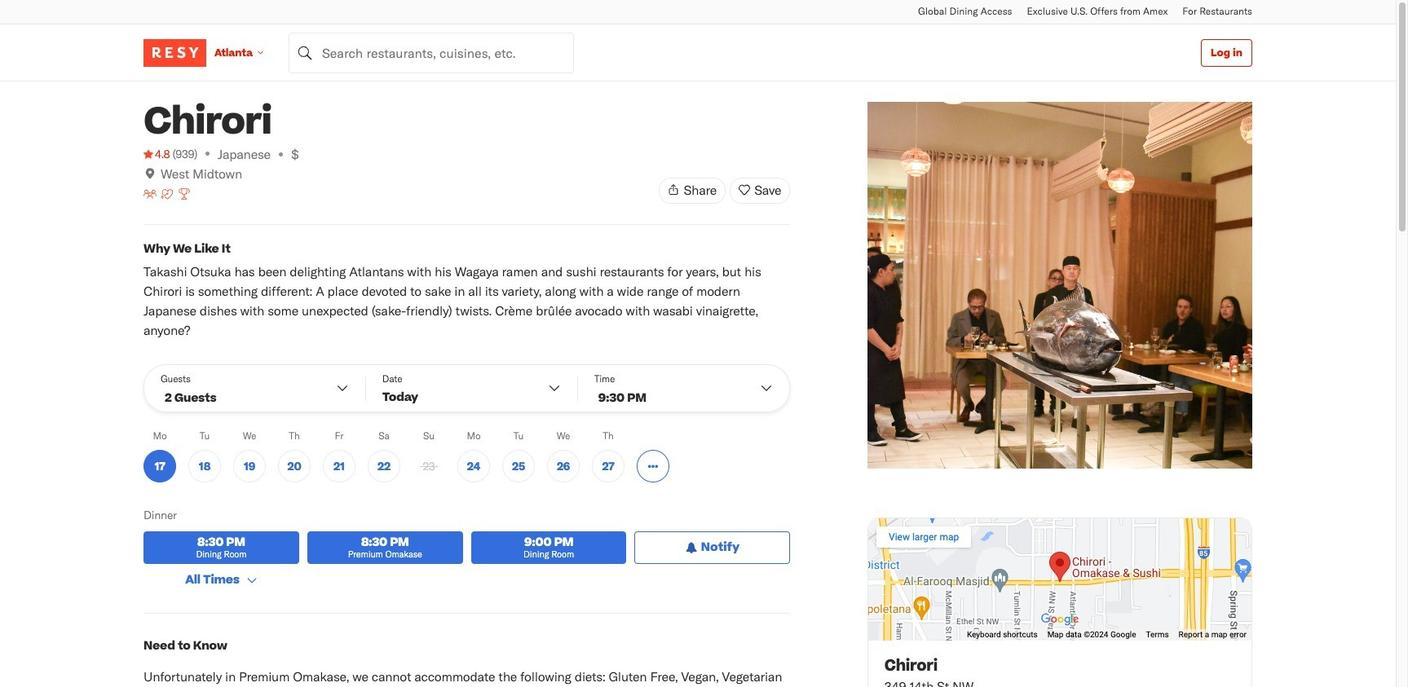 Task type: locate. For each thing, give the bounding box(es) containing it.
None field
[[289, 32, 574, 73]]



Task type: vqa. For each thing, say whether or not it's contained in the screenshot.
4.2 out of 5 stars IMAGE in the top of the page
no



Task type: describe. For each thing, give the bounding box(es) containing it.
Search restaurants, cuisines, etc. text field
[[289, 32, 574, 73]]

4.8 out of 5 stars image
[[144, 146, 170, 162]]



